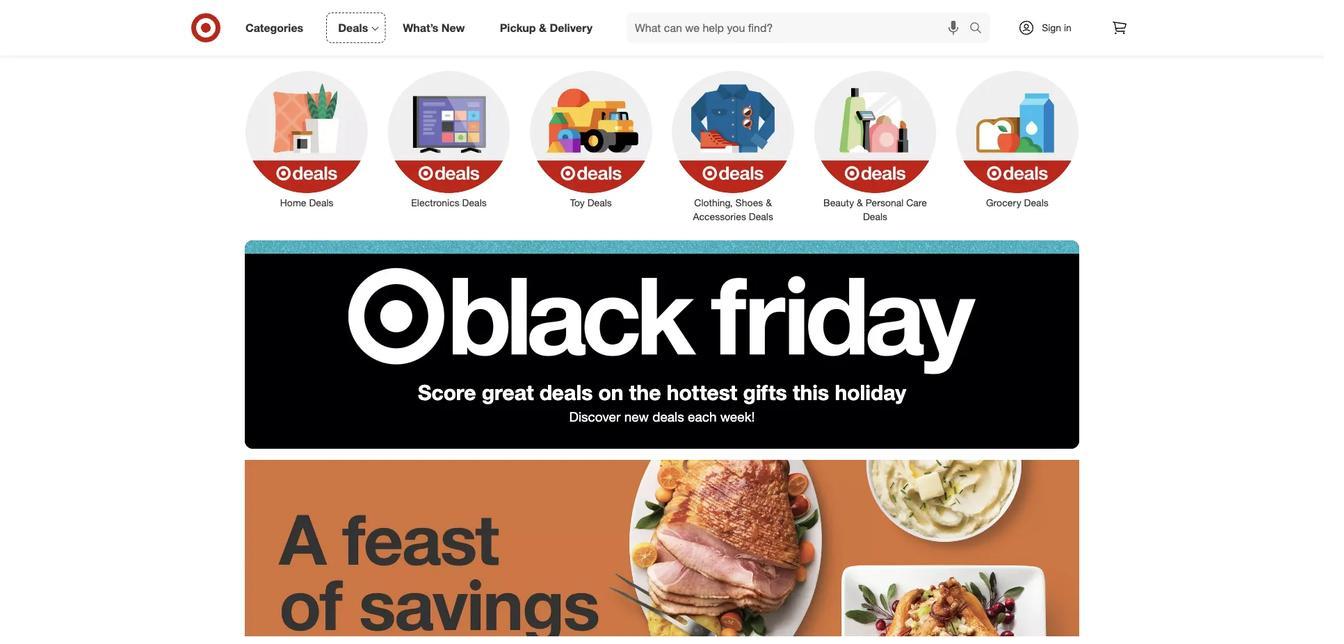 Task type: vqa. For each thing, say whether or not it's contained in the screenshot.
Free shipping * * Exclusions Apply. In stock at  Poway Ready within 2 hours with pickup
no



Task type: locate. For each thing, give the bounding box(es) containing it.
deals
[[338, 21, 368, 34], [309, 197, 334, 209], [462, 197, 487, 209], [588, 197, 612, 209], [1024, 197, 1049, 209], [749, 211, 774, 223], [863, 211, 888, 223]]

search
[[964, 22, 997, 36]]

sign
[[1042, 22, 1062, 34]]

&
[[539, 21, 547, 34], [766, 197, 772, 209], [857, 197, 863, 209]]

pickup & delivery link
[[488, 13, 610, 43]]

deals right electronics
[[462, 197, 487, 209]]

delivery
[[550, 21, 593, 34]]

deals
[[540, 380, 593, 405], [653, 409, 684, 425]]

0 vertical spatial deals
[[540, 380, 593, 405]]

deals left "what's"
[[338, 21, 368, 34]]

discover
[[569, 409, 621, 425]]

pickup & delivery
[[500, 21, 593, 34]]

2 horizontal spatial &
[[857, 197, 863, 209]]

home
[[280, 197, 306, 209]]

search button
[[964, 13, 997, 46]]

categories
[[246, 21, 303, 34]]

& for beauty
[[857, 197, 863, 209]]

sign in link
[[1007, 13, 1094, 43]]

& right beauty
[[857, 197, 863, 209]]

deals inside beauty & personal care deals
[[863, 211, 888, 223]]

deals right toy
[[588, 197, 612, 209]]

this
[[793, 380, 829, 405]]

0 horizontal spatial deals
[[540, 380, 593, 405]]

on
[[599, 380, 624, 405]]

deals right new
[[653, 409, 684, 425]]

deals right home
[[309, 197, 334, 209]]

care
[[907, 197, 927, 209]]

electronics deals link
[[378, 68, 520, 210]]

the
[[629, 380, 661, 405]]

toy deals
[[570, 197, 612, 209]]

clothing, shoes & accessories deals
[[693, 197, 774, 223]]

& right shoes
[[766, 197, 772, 209]]

clothing,
[[695, 197, 733, 209]]

grocery deals link
[[947, 68, 1089, 210]]

& right pickup
[[539, 21, 547, 34]]

grocery deals
[[986, 197, 1049, 209]]

home deals link
[[236, 68, 378, 210]]

& for pickup
[[539, 21, 547, 34]]

target black friday image
[[245, 241, 1080, 450]]

categories link
[[234, 13, 321, 43]]

What can we help you find? suggestions appear below search field
[[627, 13, 973, 43]]

deals link
[[326, 13, 386, 43]]

deals down 'personal'
[[863, 211, 888, 223]]

a feast of savings image
[[245, 461, 1080, 638]]

deals right grocery
[[1024, 197, 1049, 209]]

what's new link
[[391, 13, 483, 43]]

gifts
[[743, 380, 787, 405]]

deals down shoes
[[749, 211, 774, 223]]

new
[[442, 21, 465, 34]]

deals inside "link"
[[309, 197, 334, 209]]

1 horizontal spatial deals
[[653, 409, 684, 425]]

score great deals on the hottest gifts this holiday discover new deals each week!
[[418, 380, 906, 425]]

1 horizontal spatial &
[[766, 197, 772, 209]]

0 horizontal spatial &
[[539, 21, 547, 34]]

& inside beauty & personal care deals
[[857, 197, 863, 209]]

shoes
[[736, 197, 763, 209]]

1 vertical spatial deals
[[653, 409, 684, 425]]

deals up discover
[[540, 380, 593, 405]]



Task type: describe. For each thing, give the bounding box(es) containing it.
electronics
[[411, 197, 460, 209]]

toy deals link
[[520, 68, 662, 210]]

& inside clothing, shoes & accessories deals
[[766, 197, 772, 209]]

what's
[[403, 21, 439, 34]]

deals inside 'link'
[[1024, 197, 1049, 209]]

in
[[1064, 22, 1072, 34]]

personal
[[866, 197, 904, 209]]

clothing, shoes & accessories deals link
[[662, 68, 804, 224]]

score
[[418, 380, 476, 405]]

new
[[625, 409, 649, 425]]

grocery
[[986, 197, 1022, 209]]

electronics deals
[[411, 197, 487, 209]]

deals inside clothing, shoes & accessories deals
[[749, 211, 774, 223]]

toy
[[570, 197, 585, 209]]

home deals
[[280, 197, 334, 209]]

great
[[482, 380, 534, 405]]

accessories
[[693, 211, 746, 223]]

beauty
[[824, 197, 854, 209]]

sign in
[[1042, 22, 1072, 34]]

beauty & personal care deals link
[[804, 68, 947, 224]]

holiday
[[835, 380, 906, 405]]

week!
[[721, 409, 755, 425]]

hottest
[[667, 380, 738, 405]]

what's new
[[403, 21, 465, 34]]

beauty & personal care deals
[[824, 197, 927, 223]]

pickup
[[500, 21, 536, 34]]

each
[[688, 409, 717, 425]]



